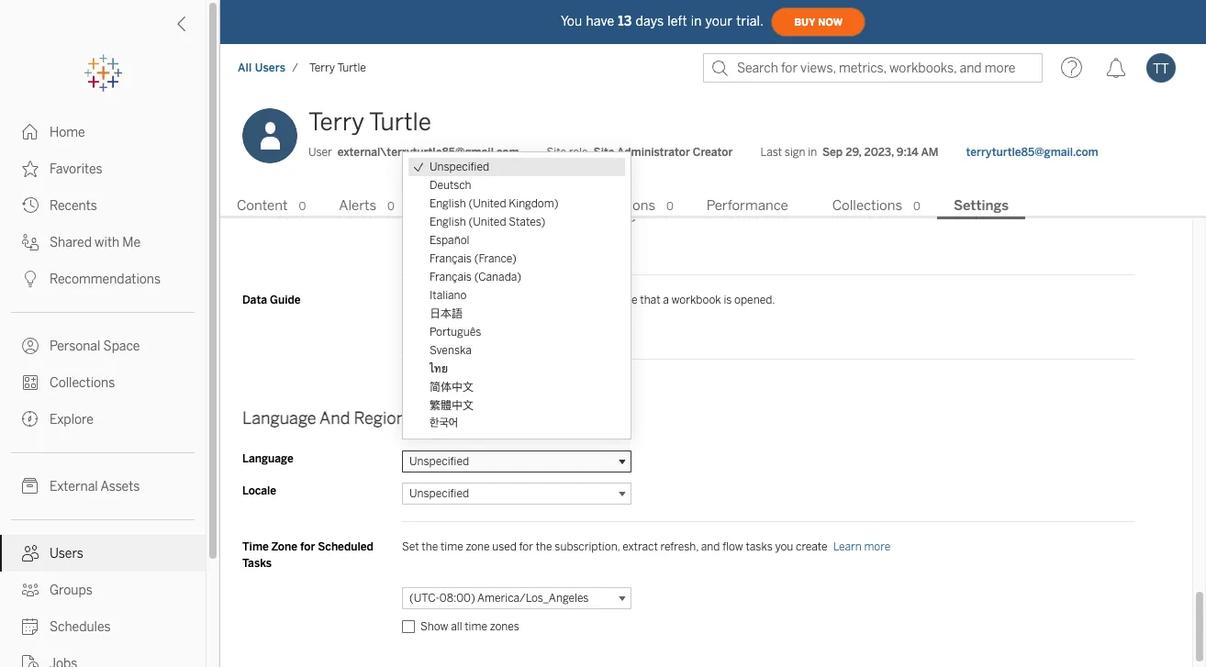 Task type: describe. For each thing, give the bounding box(es) containing it.
by text only_f5he34f image for groups
[[22, 582, 39, 599]]

the for displayed
[[574, 294, 590, 306]]

custom
[[428, 197, 478, 214]]

alerts
[[339, 197, 377, 214]]

0 for custom views
[[528, 200, 535, 213]]

views
[[480, 197, 517, 214]]

set the time zone used for the subscription, extract refresh, and flow tasks you create learn more
[[402, 541, 891, 553]]

unspecified button
[[402, 483, 632, 505]]

language for language and region
[[242, 408, 316, 429]]

custom views
[[428, 197, 517, 214]]

1 horizontal spatial by
[[522, 294, 534, 306]]

zone
[[466, 541, 490, 553]]

filters
[[640, 209, 669, 222]]

language for language
[[242, 452, 294, 465]]

unspecified button
[[402, 451, 632, 473]]

italiano
[[430, 289, 467, 302]]

2 horizontal spatial data
[[451, 327, 475, 340]]

with
[[95, 235, 120, 251]]

have
[[586, 13, 615, 29]]

visualizations
[[402, 209, 472, 222]]

29,
[[846, 146, 862, 159]]

简体中文
[[430, 381, 474, 394]]

close data guide by default
[[421, 327, 559, 340]]

locale
[[242, 485, 276, 497]]

0 horizontal spatial and
[[672, 209, 691, 222]]

states)
[[509, 215, 546, 228]]

all
[[238, 62, 252, 74]]

buy now button
[[772, 7, 866, 37]]

1 vertical spatial and
[[701, 541, 720, 553]]

08:00)
[[440, 592, 475, 605]]

user
[[309, 146, 332, 159]]

0 horizontal spatial by
[[509, 327, 522, 340]]

creator
[[693, 146, 733, 159]]

that
[[640, 294, 661, 306]]

español
[[430, 234, 470, 247]]

(utc-08:00) america/los_angeles
[[410, 592, 589, 605]]

external assets
[[50, 479, 140, 495]]

terry turtle inside main content
[[309, 107, 432, 137]]

0 vertical spatial terry
[[310, 62, 335, 74]]

2 horizontal spatial guide
[[477, 327, 507, 340]]

external\terryturtle85@gmail.com
[[338, 146, 519, 159]]

more
[[865, 541, 891, 553]]

all users link
[[237, 61, 287, 75]]

ไทย
[[430, 363, 448, 376]]

trial.
[[737, 13, 764, 29]]

home
[[50, 125, 85, 141]]

visualizations can be animated when you apply filters and sort data.
[[402, 209, 741, 222]]

2 (united from the top
[[469, 215, 507, 228]]

2 is from the left
[[724, 294, 732, 306]]

by text only_f5he34f image for shared with me
[[22, 234, 39, 251]]

last sign in sep 29, 2023, 9:14 am
[[761, 146, 939, 159]]

1 english from the top
[[430, 197, 466, 210]]

language and region
[[242, 408, 406, 429]]

schedules
[[50, 620, 111, 636]]

opened.
[[735, 294, 776, 306]]

sort
[[693, 209, 713, 222]]

/
[[292, 62, 299, 74]]

1 site from the left
[[547, 146, 567, 159]]

sign
[[785, 146, 806, 159]]

turtle inside main content
[[369, 107, 432, 137]]

zone
[[271, 541, 298, 553]]

data guide is displayed by default the first time that a workbook is opened.
[[402, 294, 776, 306]]

日本語
[[430, 308, 463, 321]]

list box containing unspecified
[[403, 152, 631, 439]]

2 for from the left
[[519, 541, 534, 553]]

sub-spaces tab list
[[220, 196, 1207, 219]]

space
[[103, 339, 140, 354]]

recents link
[[0, 187, 206, 224]]

deutsch
[[430, 179, 472, 192]]

0 for subscriptions
[[667, 200, 674, 213]]

by text only_f5he34f image for recents
[[22, 197, 39, 214]]

unspecified inside unspecified deutsch english (united kingdom) english (united states) español français (france) français (canada) italiano 日本語 português svenska ไทย 简体中文 繁體中文 한국어
[[430, 160, 490, 173]]

tasks
[[746, 541, 773, 553]]

can
[[474, 209, 492, 222]]

recommendations
[[50, 272, 161, 287]]

2 site from the left
[[594, 146, 615, 159]]

2 english from the top
[[430, 215, 466, 228]]

and
[[320, 408, 350, 429]]

2023,
[[865, 146, 894, 159]]

guide for data guide
[[270, 294, 301, 306]]

data for data guide
[[242, 294, 267, 306]]

(utc-
[[410, 592, 440, 605]]

0 vertical spatial default
[[536, 294, 571, 306]]

explore
[[50, 412, 94, 428]]

in inside terry turtle main content
[[808, 146, 817, 159]]

all
[[451, 620, 462, 633]]

groups
[[50, 583, 93, 599]]

create
[[796, 541, 828, 553]]

personal space link
[[0, 328, 206, 365]]

external assets link
[[0, 468, 206, 505]]

explore link
[[0, 401, 206, 438]]

user external\terryturtle85@gmail.com
[[309, 146, 519, 159]]

be
[[495, 209, 507, 222]]

by text only_f5he34f image for personal space
[[22, 338, 39, 354]]

enable animations
[[421, 242, 513, 255]]

kingdom)
[[509, 197, 559, 210]]

help menu image
[[1062, 54, 1084, 81]]

by text only_f5he34f image for home
[[22, 124, 39, 141]]

recents
[[50, 198, 97, 214]]

a
[[663, 294, 669, 306]]

subscriptions
[[568, 197, 656, 214]]

subscription,
[[555, 541, 620, 553]]



Task type: vqa. For each thing, say whether or not it's contained in the screenshot.
Personal Space
yes



Task type: locate. For each thing, give the bounding box(es) containing it.
you right tasks at bottom right
[[775, 541, 794, 553]]

0 vertical spatial you
[[590, 209, 608, 222]]

time right 'first'
[[615, 294, 638, 306]]

1 for from the left
[[300, 541, 315, 553]]

by text only_f5he34f image for schedules
[[22, 619, 39, 636]]

settings
[[954, 197, 1009, 214]]

0 horizontal spatial data
[[242, 294, 267, 306]]

0 vertical spatial (united
[[469, 197, 507, 210]]

0 right content
[[299, 200, 306, 213]]

main navigation. press the up and down arrow keys to access links. element
[[0, 114, 206, 668]]

flow
[[723, 541, 744, 553]]

terryturtle85@gmail.com link
[[967, 144, 1099, 161]]

1 vertical spatial français
[[430, 271, 472, 283]]

by text only_f5he34f image left recommendations
[[22, 271, 39, 287]]

0 horizontal spatial time
[[441, 541, 464, 553]]

administrator
[[617, 146, 690, 159]]

schedules link
[[0, 609, 206, 646]]

refresh,
[[661, 541, 699, 553]]

now
[[818, 16, 843, 28]]

1 vertical spatial (united
[[469, 215, 507, 228]]

by text only_f5he34f image left schedules
[[22, 619, 39, 636]]

1 vertical spatial language
[[242, 452, 294, 465]]

2 0 from the left
[[388, 200, 395, 213]]

assets
[[100, 479, 140, 495]]

0 vertical spatial by
[[522, 294, 534, 306]]

português
[[430, 326, 482, 339]]

you have 13 days left in your trial.
[[561, 13, 764, 29]]

tasks
[[242, 557, 272, 570]]

1 horizontal spatial turtle
[[369, 107, 432, 137]]

english down deutsch
[[430, 197, 466, 210]]

0 vertical spatial users
[[255, 62, 286, 74]]

1 by text only_f5he34f image from the top
[[22, 234, 39, 251]]

data for data guide is displayed by default the first time that a workbook is opened.
[[402, 294, 426, 306]]

0 vertical spatial in
[[691, 13, 702, 29]]

english down custom
[[430, 215, 466, 228]]

1 vertical spatial time
[[441, 541, 464, 553]]

(france)
[[474, 252, 517, 265]]

is up 日本語
[[461, 294, 469, 306]]

data down animations on the left top
[[242, 294, 267, 306]]

terry turtle element
[[304, 62, 372, 74]]

zones
[[490, 620, 520, 633]]

0 vertical spatial terry turtle
[[310, 62, 366, 74]]

unspecified up deutsch
[[430, 160, 490, 173]]

and left flow
[[701, 541, 720, 553]]

1 vertical spatial unspecified
[[410, 455, 469, 468]]

0 horizontal spatial site
[[547, 146, 567, 159]]

0 for content
[[299, 200, 306, 213]]

turtle up user external\terryturtle85@gmail.com
[[369, 107, 432, 137]]

0 horizontal spatial for
[[300, 541, 315, 553]]

the for zone
[[536, 541, 553, 553]]

learn
[[834, 541, 862, 553]]

2 horizontal spatial the
[[574, 294, 590, 306]]

5 by text only_f5he34f image from the top
[[22, 375, 39, 391]]

1 is from the left
[[461, 294, 469, 306]]

1 vertical spatial english
[[430, 215, 466, 228]]

0 vertical spatial time
[[615, 294, 638, 306]]

data.
[[716, 209, 741, 222]]

by text only_f5he34f image for collections
[[22, 375, 39, 391]]

me
[[122, 235, 141, 251]]

your
[[706, 13, 733, 29]]

by text only_f5he34f image inside users link
[[22, 546, 39, 562]]

users inside main navigation. press the up and down arrow keys to access links. element
[[50, 546, 83, 562]]

1 0 from the left
[[299, 200, 306, 213]]

1 horizontal spatial and
[[701, 541, 720, 553]]

for right zone
[[300, 541, 315, 553]]

set
[[402, 541, 419, 553]]

america/los_angeles
[[478, 592, 589, 605]]

5 0 from the left
[[914, 200, 921, 213]]

by text only_f5he34f image
[[22, 124, 39, 141], [22, 161, 39, 177], [22, 197, 39, 214], [22, 338, 39, 354], [22, 375, 39, 391], [22, 411, 39, 428], [22, 478, 39, 495], [22, 546, 39, 562], [22, 582, 39, 599], [22, 656, 39, 668]]

0 horizontal spatial in
[[691, 13, 702, 29]]

you
[[561, 13, 583, 29]]

data guide
[[242, 294, 301, 306]]

1 horizontal spatial time
[[465, 620, 488, 633]]

0 for alerts
[[388, 200, 395, 213]]

show
[[421, 620, 449, 633]]

guide for data guide is displayed by default the first time that a workbook is opened.
[[428, 294, 458, 306]]

guide down animations on the left top
[[270, 294, 301, 306]]

collections down personal
[[50, 376, 115, 391]]

7 by text only_f5he34f image from the top
[[22, 478, 39, 495]]

list box
[[403, 152, 631, 439]]

unspecified for unspecified dropdown button
[[410, 455, 469, 468]]

for inside time zone for scheduled tasks
[[300, 541, 315, 553]]

time left zone
[[441, 541, 464, 553]]

terry up the user
[[309, 107, 365, 137]]

by text only_f5he34f image for recommendations
[[22, 271, 39, 287]]

2 horizontal spatial time
[[615, 294, 638, 306]]

users left /
[[255, 62, 286, 74]]

collections inside main navigation. press the up and down arrow keys to access links. element
[[50, 376, 115, 391]]

first
[[593, 294, 613, 306]]

favorites link
[[0, 151, 206, 187]]

9 by text only_f5he34f image from the top
[[22, 582, 39, 599]]

9:14
[[897, 146, 919, 159]]

data
[[242, 294, 267, 306], [402, 294, 426, 306], [451, 327, 475, 340]]

1 horizontal spatial you
[[775, 541, 794, 553]]

svenska
[[430, 344, 472, 357]]

1 by text only_f5he34f image from the top
[[22, 124, 39, 141]]

and left sort on the right top
[[672, 209, 691, 222]]

1 horizontal spatial data
[[402, 294, 426, 306]]

1 vertical spatial in
[[808, 146, 817, 159]]

0 horizontal spatial guide
[[270, 294, 301, 306]]

1 vertical spatial users
[[50, 546, 83, 562]]

3 0 from the left
[[528, 200, 535, 213]]

collections
[[833, 197, 903, 214], [50, 376, 115, 391]]

home link
[[0, 114, 206, 151]]

1 vertical spatial terry
[[309, 107, 365, 137]]

by text only_f5he34f image inside collections link
[[22, 375, 39, 391]]

2 vertical spatial time
[[465, 620, 488, 633]]

3 by text only_f5he34f image from the top
[[22, 197, 39, 214]]

the left 'first'
[[574, 294, 590, 306]]

0 vertical spatial unspecified
[[430, 160, 490, 173]]

site left role
[[547, 146, 567, 159]]

is left opened.
[[724, 294, 732, 306]]

terryturtle85@gmail.com
[[967, 146, 1099, 159]]

by text only_f5he34f image inside favorites link
[[22, 161, 39, 177]]

close
[[421, 327, 449, 340]]

0 left sort on the right top
[[667, 200, 674, 213]]

shared
[[50, 235, 92, 251]]

2 by text only_f5he34f image from the top
[[22, 161, 39, 177]]

for
[[300, 541, 315, 553], [519, 541, 534, 553]]

region
[[354, 408, 406, 429]]

2 language from the top
[[242, 452, 294, 465]]

4 by text only_f5he34f image from the top
[[22, 338, 39, 354]]

6 by text only_f5he34f image from the top
[[22, 411, 39, 428]]

data left italiano in the left top of the page
[[402, 294, 426, 306]]

terry turtle right /
[[310, 62, 366, 74]]

role
[[569, 146, 588, 159]]

collections inside sub-spaces 'tab list'
[[833, 197, 903, 214]]

users up groups at bottom
[[50, 546, 83, 562]]

0 vertical spatial turtle
[[338, 62, 366, 74]]

the right set
[[422, 541, 438, 553]]

unspecified for unspecified popup button
[[410, 487, 469, 500]]

used
[[493, 541, 517, 553]]

guide down displayed
[[477, 327, 507, 340]]

last
[[761, 146, 783, 159]]

13
[[618, 13, 632, 29]]

0 vertical spatial english
[[430, 197, 466, 210]]

by text only_f5he34f image inside schedules link
[[22, 619, 39, 636]]

terry right /
[[310, 62, 335, 74]]

you
[[590, 209, 608, 222], [775, 541, 794, 553]]

1 horizontal spatial users
[[255, 62, 286, 74]]

unspecified
[[430, 160, 490, 173], [410, 455, 469, 468], [410, 487, 469, 500]]

0 horizontal spatial is
[[461, 294, 469, 306]]

0 right the alerts
[[388, 200, 395, 213]]

0 horizontal spatial turtle
[[338, 62, 366, 74]]

time for zones
[[465, 620, 488, 633]]

Search for views, metrics, workbooks, and more text field
[[703, 53, 1043, 83]]

by text only_f5he34f image inside groups 'link'
[[22, 582, 39, 599]]

site role site administrator creator
[[547, 146, 733, 159]]

2 vertical spatial by text only_f5he34f image
[[22, 619, 39, 636]]

1 horizontal spatial for
[[519, 541, 534, 553]]

1 (united from the top
[[469, 197, 507, 210]]

animations
[[242, 209, 303, 222]]

by text only_f5he34f image inside shared with me link
[[22, 234, 39, 251]]

buy
[[795, 16, 816, 28]]

default down data guide is displayed by default the first time that a workbook is opened.
[[524, 327, 559, 340]]

unspecified down 한국어
[[410, 455, 469, 468]]

0 horizontal spatial collections
[[50, 376, 115, 391]]

buy now
[[795, 16, 843, 28]]

1 vertical spatial you
[[775, 541, 794, 553]]

terry
[[310, 62, 335, 74], [309, 107, 365, 137]]

0 vertical spatial by text only_f5he34f image
[[22, 234, 39, 251]]

days
[[636, 13, 664, 29]]

shared with me link
[[0, 224, 206, 261]]

2 by text only_f5he34f image from the top
[[22, 271, 39, 287]]

français down español
[[430, 252, 472, 265]]

1 français from the top
[[430, 252, 472, 265]]

1 vertical spatial collections
[[50, 376, 115, 391]]

by text only_f5he34f image inside the recommendations link
[[22, 271, 39, 287]]

collections down the 2023,
[[833, 197, 903, 214]]

guide up 日本語
[[428, 294, 458, 306]]

1 horizontal spatial guide
[[428, 294, 458, 306]]

1 horizontal spatial collections
[[833, 197, 903, 214]]

2 vertical spatial unspecified
[[410, 487, 469, 500]]

terry inside main content
[[309, 107, 365, 137]]

0 vertical spatial collections
[[833, 197, 903, 214]]

(canada)
[[474, 271, 522, 283]]

by text only_f5he34f image inside external assets link
[[22, 478, 39, 495]]

unspecified inside dropdown button
[[410, 455, 469, 468]]

terry turtle up user external\terryturtle85@gmail.com
[[309, 107, 432, 137]]

scheduled
[[318, 541, 374, 553]]

4 0 from the left
[[667, 200, 674, 213]]

1 horizontal spatial the
[[536, 541, 553, 553]]

(utc-08:00) america/los_angeles button
[[402, 587, 632, 609]]

by text only_f5he34f image inside the 'recents' link
[[22, 197, 39, 214]]

for right the used
[[519, 541, 534, 553]]

personal
[[50, 339, 100, 354]]

time right "all"
[[465, 620, 488, 633]]

8 by text only_f5he34f image from the top
[[22, 546, 39, 562]]

site right role
[[594, 146, 615, 159]]

shared with me
[[50, 235, 141, 251]]

0 vertical spatial français
[[430, 252, 472, 265]]

3 by text only_f5he34f image from the top
[[22, 619, 39, 636]]

1 vertical spatial terry turtle
[[309, 107, 432, 137]]

apply
[[610, 209, 638, 222]]

default left 'first'
[[536, 294, 571, 306]]

terry turtle main content
[[220, 0, 1207, 668]]

by text only_f5he34f image inside personal space link
[[22, 338, 39, 354]]

2 français from the top
[[430, 271, 472, 283]]

time
[[242, 541, 269, 553]]

data up svenska
[[451, 327, 475, 340]]

recommendations link
[[0, 261, 206, 298]]

in right left
[[691, 13, 702, 29]]

0 horizontal spatial users
[[50, 546, 83, 562]]

you right when
[[590, 209, 608, 222]]

by text only_f5he34f image for users
[[22, 546, 39, 562]]

by text only_f5he34f image for external assets
[[22, 478, 39, 495]]

content
[[237, 197, 288, 214]]

français up italiano in the left top of the page
[[430, 271, 472, 283]]

and
[[672, 209, 691, 222], [701, 541, 720, 553]]

language left and
[[242, 408, 316, 429]]

workbook
[[672, 294, 722, 306]]

1 vertical spatial turtle
[[369, 107, 432, 137]]

by text only_f5he34f image left shared
[[22, 234, 39, 251]]

left
[[668, 13, 688, 29]]

am
[[922, 146, 939, 159]]

by text only_f5he34f image for favorites
[[22, 161, 39, 177]]

0 down 9:14 at the right of the page
[[914, 200, 921, 213]]

1 horizontal spatial site
[[594, 146, 615, 159]]

1 vertical spatial by text only_f5he34f image
[[22, 271, 39, 287]]

1 horizontal spatial in
[[808, 146, 817, 159]]

10 by text only_f5he34f image from the top
[[22, 656, 39, 668]]

site
[[547, 146, 567, 159], [594, 146, 615, 159]]

0 for collections
[[914, 200, 921, 213]]

favorites
[[50, 162, 103, 177]]

language up locale
[[242, 452, 294, 465]]

the
[[574, 294, 590, 306], [422, 541, 438, 553], [536, 541, 553, 553]]

unspecified up set
[[410, 487, 469, 500]]

unspecified inside popup button
[[410, 487, 469, 500]]

0 horizontal spatial the
[[422, 541, 438, 553]]

1 vertical spatial default
[[524, 327, 559, 340]]

the right the used
[[536, 541, 553, 553]]

by down displayed
[[509, 327, 522, 340]]

enable
[[421, 242, 455, 255]]

by text only_f5he34f image inside home link
[[22, 124, 39, 141]]

collections link
[[0, 365, 206, 401]]

animated
[[510, 209, 558, 222]]

displayed
[[471, 294, 519, 306]]

0 vertical spatial language
[[242, 408, 316, 429]]

navigation panel element
[[0, 55, 206, 668]]

turtle
[[338, 62, 366, 74], [369, 107, 432, 137]]

0 horizontal spatial you
[[590, 209, 608, 222]]

by text only_f5he34f image for explore
[[22, 411, 39, 428]]

0 up states)
[[528, 200, 535, 213]]

by text only_f5he34f image inside explore link
[[22, 411, 39, 428]]

by text only_f5he34f image
[[22, 234, 39, 251], [22, 271, 39, 287], [22, 619, 39, 636]]

groups link
[[0, 572, 206, 609]]

in right sign
[[808, 146, 817, 159]]

1 language from the top
[[242, 408, 316, 429]]

by right displayed
[[522, 294, 534, 306]]

turtle right /
[[338, 62, 366, 74]]

1 horizontal spatial is
[[724, 294, 732, 306]]

繁體中文
[[430, 400, 474, 412]]

time for zone
[[441, 541, 464, 553]]

0 vertical spatial and
[[672, 209, 691, 222]]

1 vertical spatial by
[[509, 327, 522, 340]]



